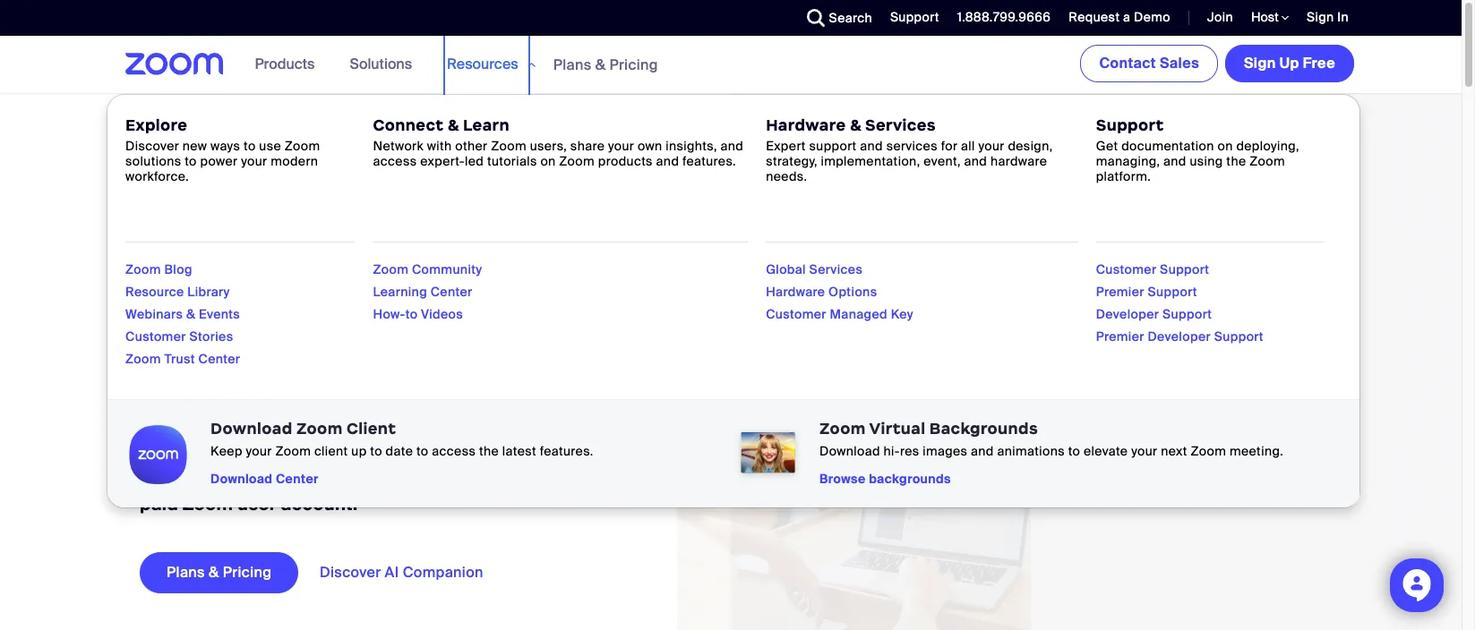 Task type: locate. For each thing, give the bounding box(es) containing it.
1 vertical spatial features.
[[540, 443, 594, 460]]

1 horizontal spatial companion
[[403, 564, 484, 583]]

to left the use
[[244, 138, 256, 154]]

and right for
[[964, 153, 987, 169]]

0 vertical spatial with
[[427, 138, 452, 154]]

join
[[1208, 9, 1234, 25]]

download up browse
[[820, 443, 880, 460]]

1 horizontal spatial services
[[865, 116, 936, 135]]

1 vertical spatial services
[[809, 262, 863, 278]]

learn inside connect & learn network with other zoom users, share your own insights, and access expert-led tutorials on zoom products and features.
[[463, 116, 510, 135]]

1 vertical spatial access
[[432, 443, 476, 460]]

plans & pricing down user at the left of page
[[167, 564, 272, 583]]

0 horizontal spatial pricing
[[223, 564, 272, 583]]

customer stories link
[[126, 329, 233, 345]]

more inside ai that makes you more
[[276, 263, 441, 341]]

0 vertical spatial plans
[[553, 55, 592, 74]]

explore
[[126, 116, 188, 135]]

ai down the 'workforce.'
[[140, 194, 203, 272]]

0 vertical spatial sign
[[1307, 9, 1334, 25]]

images
[[923, 443, 968, 460]]

0 vertical spatial services
[[865, 116, 936, 135]]

sign in link
[[1294, 0, 1358, 36], [1307, 9, 1349, 25]]

banner
[[104, 36, 1362, 509]]

download center link
[[211, 471, 319, 487]]

&
[[595, 55, 606, 74], [448, 116, 459, 135], [850, 116, 861, 135], [186, 306, 196, 323], [209, 564, 219, 583]]

0 horizontal spatial discover
[[126, 138, 179, 154]]

and right insights, on the top left
[[721, 138, 744, 154]]

customer down hardware options 'link'
[[766, 306, 827, 323]]

zoom left the products
[[559, 153, 595, 169]]

up
[[1280, 54, 1300, 73]]

zoom right using
[[1250, 153, 1285, 169]]

up
[[351, 443, 367, 460]]

developer
[[1096, 306, 1159, 323], [1148, 329, 1211, 345]]

plans down paid
[[167, 564, 205, 583]]

1 horizontal spatial with
[[539, 468, 576, 491]]

& inside hardware & services expert support and services for all your design, strategy, implementation, event, and hardware needs.
[[850, 116, 861, 135]]

access
[[373, 153, 417, 169], [432, 443, 476, 460]]

zoom community link
[[373, 262, 482, 278]]

your left the next
[[1132, 443, 1158, 460]]

sign up free
[[1244, 54, 1336, 73]]

zoom blog link
[[126, 262, 192, 278]]

own
[[638, 138, 663, 154]]

event,
[[924, 153, 961, 169]]

0 horizontal spatial center
[[198, 351, 240, 367]]

hardware down global
[[766, 284, 825, 300]]

on
[[1218, 138, 1233, 154], [541, 153, 556, 169]]

2 hardware from the top
[[766, 284, 825, 300]]

1 horizontal spatial the
[[1227, 153, 1247, 169]]

1 vertical spatial discover
[[320, 564, 381, 583]]

0 horizontal spatial customer
[[126, 329, 186, 345]]

request
[[1069, 9, 1120, 25]]

support
[[890, 9, 939, 25], [1096, 116, 1164, 135], [1160, 262, 1210, 278], [1148, 284, 1197, 300], [1163, 306, 1212, 323], [1214, 329, 1264, 345]]

companion for zoom
[[217, 443, 316, 466]]

1 vertical spatial with
[[539, 468, 576, 491]]

1 horizontal spatial plans & pricing
[[553, 55, 658, 74]]

your inside zoom ai companion is your trusted digital assistant that empowers you.
[[340, 443, 377, 466]]

companion inside zoom ai companion is your trusted digital assistant that empowers you.
[[217, 443, 316, 466]]

developer down premier support link
[[1096, 306, 1159, 323]]

managed
[[830, 306, 888, 323]]

0 vertical spatial more
[[391, 117, 423, 133]]

0 horizontal spatial on
[[541, 153, 556, 169]]

to left 'fit'
[[217, 117, 229, 133]]

to down learning center link
[[405, 306, 418, 323]]

1 horizontal spatial plans
[[553, 55, 592, 74]]

services inside global services hardware options customer managed key
[[809, 262, 863, 278]]

hardware up expert
[[766, 116, 846, 135]]

zoom down needs
[[285, 138, 320, 154]]

developer support link
[[1096, 306, 1212, 323]]

premier down developer support link
[[1096, 329, 1145, 345]]

1 horizontal spatial that
[[587, 443, 621, 466]]

products
[[598, 153, 653, 169]]

with down the assistant
[[539, 468, 576, 491]]

the
[[1227, 153, 1247, 169], [479, 443, 499, 460]]

zoom inside explore discover new ways to use zoom solutions to power your modern workforce.
[[285, 138, 320, 154]]

access up additional
[[432, 443, 476, 460]]

resources button
[[447, 36, 535, 93]]

0 vertical spatial pricing
[[610, 55, 658, 74]]

ways
[[211, 138, 240, 154]]

0 vertical spatial plans & pricing
[[553, 55, 658, 74]]

discover ai companion
[[320, 564, 484, 583]]

download for zoom
[[211, 419, 293, 439]]

your up the download center
[[246, 443, 272, 460]]

sign left up
[[1244, 54, 1276, 73]]

search
[[829, 10, 872, 26]]

1 vertical spatial plans & pricing
[[167, 564, 272, 583]]

customer up premier support link
[[1096, 262, 1157, 278]]

videos
[[421, 306, 463, 323]]

1 horizontal spatial learn
[[463, 116, 510, 135]]

2 vertical spatial center
[[276, 471, 319, 487]]

1 vertical spatial download
[[820, 443, 880, 460]]

included
[[274, 468, 351, 491]]

1 hardware from the top
[[766, 116, 846, 135]]

strategy,
[[766, 153, 818, 169]]

2 horizontal spatial center
[[431, 284, 473, 300]]

2 vertical spatial download
[[211, 471, 273, 487]]

download
[[211, 419, 293, 439], [820, 443, 880, 460], [211, 471, 273, 487]]

documentation
[[1122, 138, 1215, 154]]

access inside the download zoom client keep your zoom client up to date to access the latest features.
[[432, 443, 476, 460]]

1 horizontal spatial pricing
[[610, 55, 658, 74]]

1 vertical spatial customer
[[766, 306, 827, 323]]

zoom inside zoom community learning center how-to videos
[[373, 262, 409, 278]]

virtual
[[869, 419, 926, 439]]

developer down developer support link
[[1148, 329, 1211, 345]]

1 vertical spatial companion
[[403, 564, 484, 583]]

products button
[[255, 36, 323, 93]]

0 horizontal spatial that
[[217, 194, 354, 272]]

pricing up own
[[610, 55, 658, 74]]

ai inside ai that makes you more
[[140, 194, 203, 272]]

how-to videos link
[[373, 306, 463, 323]]

and
[[721, 138, 744, 154], [860, 138, 883, 154], [656, 153, 679, 169], [964, 153, 987, 169], [1164, 153, 1187, 169], [971, 443, 994, 460]]

zoom virtual backgrounds image
[[735, 421, 802, 488]]

your inside the download zoom client keep your zoom client up to date to access the latest features.
[[246, 443, 272, 460]]

0 horizontal spatial access
[[373, 153, 417, 169]]

1 vertical spatial sign
[[1244, 54, 1276, 73]]

services up services
[[865, 116, 936, 135]]

0 vertical spatial center
[[431, 284, 473, 300]]

contact sales link
[[1081, 45, 1218, 82]]

to left elevate
[[1068, 443, 1081, 460]]

0 horizontal spatial plans
[[167, 564, 205, 583]]

ai left the tools
[[168, 117, 180, 133]]

on right the tutorials
[[541, 153, 556, 169]]

1 horizontal spatial sign
[[1307, 9, 1334, 25]]

1 vertical spatial premier
[[1096, 329, 1145, 345]]

zoom up the empowers
[[140, 443, 190, 466]]

on inside support get documentation on deploying, managing, and using the zoom platform.
[[1218, 138, 1233, 154]]

1 horizontal spatial access
[[432, 443, 476, 460]]

backgrounds
[[869, 471, 951, 487]]

0 vertical spatial companion
[[217, 443, 316, 466]]

additional
[[404, 468, 492, 491]]

download up keep
[[211, 419, 293, 439]]

pricing
[[610, 55, 658, 74], [223, 564, 272, 583]]

1 horizontal spatial customer
[[766, 306, 827, 323]]

1 vertical spatial hardware
[[766, 284, 825, 300]]

learning center link
[[373, 284, 473, 300]]

your inside connect & learn network with other zoom users, share your own insights, and access expert-led tutorials on zoom products and features.
[[608, 138, 634, 154]]

your up 'at'
[[340, 443, 377, 466]]

zoom up browse
[[820, 419, 866, 439]]

download inside zoom virtual backgrounds download hi-res images and animations to elevate your next zoom meeting.
[[820, 443, 880, 460]]

insights,
[[666, 138, 717, 154]]

download center
[[211, 471, 319, 487]]

ai inside zoom ai companion is your trusted digital assistant that empowers you.
[[195, 443, 212, 466]]

to
[[217, 117, 229, 133], [244, 138, 256, 154], [185, 153, 197, 169], [405, 306, 418, 323], [370, 443, 382, 460], [416, 443, 429, 460], [1068, 443, 1081, 460]]

new
[[183, 138, 207, 154]]

your right 'ways'
[[241, 153, 267, 169]]

to inside zoom community learning center how-to videos
[[405, 306, 418, 323]]

0 horizontal spatial the
[[479, 443, 499, 460]]

and left using
[[1164, 153, 1187, 169]]

1 vertical spatial that
[[587, 443, 621, 466]]

0 horizontal spatial sign
[[1244, 54, 1276, 73]]

1 vertical spatial the
[[479, 443, 499, 460]]

discover inside explore discover new ways to use zoom solutions to power your modern workforce.
[[126, 138, 179, 154]]

0 horizontal spatial companion
[[217, 443, 316, 466]]

your left own
[[608, 138, 634, 154]]

your down the assistant
[[580, 468, 619, 491]]

pricing down user at the left of page
[[223, 564, 272, 583]]

companion for discover
[[403, 564, 484, 583]]

customer
[[1096, 262, 1157, 278], [766, 306, 827, 323], [126, 329, 186, 345]]

plans up connect & learn network with other zoom users, share your own insights, and access expert-led tutorials on zoom products and features.
[[553, 55, 592, 74]]

0 horizontal spatial features.
[[540, 443, 594, 460]]

premier support link
[[1096, 284, 1197, 300]]

access down learn more
[[373, 153, 417, 169]]

host
[[1251, 9, 1282, 25]]

1 vertical spatial center
[[198, 351, 240, 367]]

sign left in
[[1307, 9, 1334, 25]]

features. right own
[[683, 153, 736, 169]]

0 vertical spatial the
[[1227, 153, 1247, 169]]

0 vertical spatial hardware
[[766, 116, 846, 135]]

customer support premier support developer support premier developer support
[[1096, 262, 1264, 345]]

learn
[[463, 116, 510, 135], [352, 117, 387, 133]]

using
[[1190, 153, 1223, 169]]

0 vertical spatial customer
[[1096, 262, 1157, 278]]

discover down explore
[[126, 138, 179, 154]]

that down modern
[[217, 194, 354, 272]]

and down backgrounds
[[971, 443, 994, 460]]

zoom inside included at no additional cost with your paid zoom user account.
[[183, 493, 233, 516]]

the inside support get documentation on deploying, managing, and using the zoom platform.
[[1227, 153, 1247, 169]]

download inside the download zoom client keep your zoom client up to date to access the latest features.
[[211, 419, 293, 439]]

platform.
[[1096, 169, 1151, 185]]

ai
[[168, 117, 180, 133], [140, 194, 203, 272], [195, 443, 212, 466], [385, 564, 399, 583]]

with down right image
[[427, 138, 452, 154]]

expert-
[[420, 153, 465, 169]]

0 vertical spatial access
[[373, 153, 417, 169]]

zoom up client
[[297, 419, 343, 439]]

your inside explore discover new ways to use zoom solutions to power your modern workforce.
[[241, 153, 267, 169]]

client
[[314, 443, 348, 460]]

2 premier from the top
[[1096, 329, 1145, 345]]

features. right the latest
[[540, 443, 594, 460]]

zoom blog resource library webinars & events customer stories zoom trust center
[[126, 262, 240, 367]]

zoom inside zoom ai companion is your trusted digital assistant that empowers you.
[[140, 443, 190, 466]]

with inside connect & learn network with other zoom users, share your own insights, and access expert-led tutorials on zoom products and features.
[[427, 138, 452, 154]]

contact
[[1100, 54, 1156, 73]]

discover ai companion link
[[320, 553, 510, 594]]

customer inside zoom blog resource library webinars & events customer stories zoom trust center
[[126, 329, 186, 345]]

plans
[[553, 55, 592, 74], [167, 564, 205, 583]]

0 vertical spatial premier
[[1096, 284, 1145, 300]]

0 vertical spatial discover
[[126, 138, 179, 154]]

the left the latest
[[479, 443, 499, 460]]

sales
[[1160, 54, 1200, 73]]

1 horizontal spatial discover
[[320, 564, 381, 583]]

1 horizontal spatial features.
[[683, 153, 736, 169]]

services up hardware options 'link'
[[809, 262, 863, 278]]

join link up meetings "navigation"
[[1208, 9, 1234, 25]]

0 horizontal spatial services
[[809, 262, 863, 278]]

2 horizontal spatial customer
[[1096, 262, 1157, 278]]

with
[[427, 138, 452, 154], [539, 468, 576, 491]]

on left deploying, at right top
[[1218, 138, 1233, 154]]

0 vertical spatial that
[[217, 194, 354, 272]]

1 horizontal spatial on
[[1218, 138, 1233, 154]]

zoom community learning center how-to videos
[[373, 262, 482, 323]]

0 vertical spatial features.
[[683, 153, 736, 169]]

design,
[[1008, 138, 1053, 154]]

plans & pricing up share
[[553, 55, 658, 74]]

ai up the empowers
[[195, 443, 212, 466]]

center down stories at the left of the page
[[198, 351, 240, 367]]

customer down webinars
[[126, 329, 186, 345]]

access inside connect & learn network with other zoom users, share your own insights, and access expert-led tutorials on zoom products and features.
[[373, 153, 417, 169]]

and inside zoom virtual backgrounds download hi-res images and animations to elevate your next zoom meeting.
[[971, 443, 994, 460]]

1 vertical spatial more
[[276, 263, 441, 341]]

that right the assistant
[[587, 443, 621, 466]]

plans & pricing inside product information navigation
[[553, 55, 658, 74]]

hardware inside hardware & services expert support and services for all your design, strategy, implementation, event, and hardware needs.
[[766, 116, 846, 135]]

0 horizontal spatial with
[[427, 138, 452, 154]]

hi-
[[884, 443, 900, 460]]

your right all
[[979, 138, 1005, 154]]

other
[[455, 138, 488, 154]]

0 vertical spatial developer
[[1096, 306, 1159, 323]]

learn up network
[[352, 117, 387, 133]]

implementation,
[[821, 153, 921, 169]]

learn up other
[[463, 116, 510, 135]]

webinars & events link
[[126, 306, 240, 323]]

0 vertical spatial download
[[211, 419, 293, 439]]

center up account.
[[276, 471, 319, 487]]

and inside support get documentation on deploying, managing, and using the zoom platform.
[[1164, 153, 1187, 169]]

zoom up learning
[[373, 262, 409, 278]]

your right 'fit'
[[248, 117, 274, 133]]

download up user at the left of page
[[211, 471, 273, 487]]

discover
[[126, 138, 179, 154], [320, 564, 381, 583]]

plans inside product information navigation
[[553, 55, 592, 74]]

zoom down the empowers
[[183, 493, 233, 516]]

to inside zoom virtual backgrounds download hi-res images and animations to elevate your next zoom meeting.
[[1068, 443, 1081, 460]]

sign inside button
[[1244, 54, 1276, 73]]

library
[[188, 284, 230, 300]]

tools
[[183, 117, 214, 133]]

premier down customer support link
[[1096, 284, 1145, 300]]

discover down account.
[[320, 564, 381, 583]]

ai tools to fit your needs
[[168, 117, 315, 133]]

2 vertical spatial customer
[[126, 329, 186, 345]]

zoom right other
[[491, 138, 527, 154]]

support inside support get documentation on deploying, managing, and using the zoom platform.
[[1096, 116, 1164, 135]]

the right using
[[1227, 153, 1247, 169]]

a
[[1123, 9, 1131, 25]]

led
[[465, 153, 484, 169]]

on inside connect & learn network with other zoom users, share your own insights, and access expert-led tutorials on zoom products and features.
[[541, 153, 556, 169]]

1 horizontal spatial center
[[276, 471, 319, 487]]

center down the community
[[431, 284, 473, 300]]



Task type: describe. For each thing, give the bounding box(es) containing it.
to left power
[[185, 153, 197, 169]]

hardware & services expert support and services for all your design, strategy, implementation, event, and hardware needs.
[[766, 116, 1053, 185]]

browse
[[820, 471, 866, 487]]

zoom inside support get documentation on deploying, managing, and using the zoom platform.
[[1250, 153, 1285, 169]]

blog
[[164, 262, 192, 278]]

zoom up included
[[275, 443, 311, 460]]

digital
[[447, 443, 500, 466]]

download for center
[[211, 471, 273, 487]]

ai down included at no additional cost with your paid zoom user account.
[[385, 564, 399, 583]]

center inside zoom blog resource library webinars & events customer stories zoom trust center
[[198, 351, 240, 367]]

global services hardware options customer managed key
[[766, 262, 914, 323]]

is
[[321, 443, 335, 466]]

events
[[199, 306, 240, 323]]

meetings navigation
[[1077, 36, 1358, 86]]

host button
[[1251, 9, 1289, 26]]

res
[[900, 443, 920, 460]]

explore discover new ways to use zoom solutions to power your modern workforce.
[[126, 116, 320, 185]]

cost
[[497, 468, 535, 491]]

webinars
[[126, 306, 183, 323]]

1.888.799.9666
[[957, 9, 1051, 25]]

browse backgrounds
[[820, 471, 951, 487]]

account.
[[281, 493, 358, 516]]

zoom right the next
[[1191, 443, 1227, 460]]

in
[[1338, 9, 1349, 25]]

meeting.
[[1230, 443, 1284, 460]]

modern
[[271, 153, 318, 169]]

support get documentation on deploying, managing, and using the zoom platform.
[[1096, 116, 1300, 185]]

features. inside connect & learn network with other zoom users, share your own insights, and access expert-led tutorials on zoom products and features.
[[683, 153, 736, 169]]

the inside the download zoom client keep your zoom client up to date to access the latest features.
[[479, 443, 499, 460]]

at
[[355, 468, 373, 491]]

resources
[[447, 55, 518, 73]]

resource
[[126, 284, 184, 300]]

your inside hardware & services expert support and services for all your design, strategy, implementation, event, and hardware needs.
[[979, 138, 1005, 154]]

learn more
[[352, 117, 423, 133]]

demo
[[1134, 9, 1171, 25]]

latest
[[502, 443, 537, 460]]

paid
[[140, 493, 178, 516]]

backgrounds
[[930, 419, 1038, 439]]

join link left host
[[1194, 0, 1238, 36]]

support
[[809, 138, 857, 154]]

download zoom client keep your zoom client up to date to access the latest features.
[[211, 419, 594, 460]]

that inside zoom ai companion is your trusted digital assistant that empowers you.
[[587, 443, 621, 466]]

solutions
[[350, 55, 412, 73]]

hardware inside global services hardware options customer managed key
[[766, 284, 825, 300]]

zoom virtual backgrounds download hi-res images and animations to elevate your next zoom meeting.
[[820, 419, 1284, 460]]

network
[[373, 138, 424, 154]]

solutions
[[126, 153, 181, 169]]

to right date
[[416, 443, 429, 460]]

deploying,
[[1237, 138, 1300, 154]]

your inside included at no additional cost with your paid zoom user account.
[[580, 468, 619, 491]]

resource library link
[[126, 284, 230, 300]]

zoom up 'resource'
[[126, 262, 161, 278]]

products
[[255, 55, 315, 73]]

options
[[829, 284, 877, 300]]

to right up
[[370, 443, 382, 460]]

use
[[259, 138, 281, 154]]

you
[[140, 263, 260, 341]]

request a demo
[[1069, 9, 1171, 25]]

global services link
[[766, 262, 863, 278]]

& inside zoom blog resource library webinars & events customer stories zoom trust center
[[186, 306, 196, 323]]

hardware
[[991, 153, 1047, 169]]

download zoom client image
[[126, 421, 193, 488]]

connect
[[373, 116, 444, 135]]

premier developer support link
[[1096, 329, 1264, 345]]

and right the products
[[656, 153, 679, 169]]

contact sales
[[1100, 54, 1200, 73]]

sign for sign up free
[[1244, 54, 1276, 73]]

that inside ai that makes you more
[[217, 194, 354, 272]]

center inside zoom community learning center how-to videos
[[431, 284, 473, 300]]

needs
[[277, 117, 315, 133]]

you.
[[234, 468, 269, 491]]

learning
[[373, 284, 427, 300]]

ai that makes you more
[[140, 194, 578, 341]]

elevate
[[1084, 443, 1128, 460]]

hardware options link
[[766, 284, 877, 300]]

1 vertical spatial developer
[[1148, 329, 1211, 345]]

no
[[377, 468, 399, 491]]

needs.
[[766, 169, 807, 185]]

services inside hardware & services expert support and services for all your design, strategy, implementation, event, and hardware needs.
[[865, 116, 936, 135]]

right image
[[423, 118, 441, 133]]

customer inside global services hardware options customer managed key
[[766, 306, 827, 323]]

services
[[887, 138, 938, 154]]

workforce.
[[126, 169, 189, 185]]

browse backgrounds link
[[820, 471, 951, 487]]

sign for sign in
[[1307, 9, 1334, 25]]

global
[[766, 262, 806, 278]]

solutions button
[[350, 36, 420, 93]]

date
[[386, 443, 413, 460]]

zoom left trust
[[126, 351, 161, 367]]

1 vertical spatial plans
[[167, 564, 205, 583]]

with inside included at no additional cost with your paid zoom user account.
[[539, 468, 576, 491]]

client
[[347, 419, 396, 439]]

customer managed key link
[[766, 306, 914, 323]]

user
[[237, 493, 277, 516]]

zoom logo image
[[125, 53, 224, 75]]

1 premier from the top
[[1096, 284, 1145, 300]]

customer support link
[[1096, 262, 1210, 278]]

zoom trust center link
[[126, 351, 240, 367]]

product information navigation
[[107, 36, 1362, 509]]

power
[[200, 153, 238, 169]]

features. inside the download zoom client keep your zoom client up to date to access the latest features.
[[540, 443, 594, 460]]

fit
[[233, 117, 245, 133]]

0 horizontal spatial plans & pricing
[[167, 564, 272, 583]]

managing,
[[1096, 153, 1160, 169]]

1 vertical spatial pricing
[[223, 564, 272, 583]]

users,
[[530, 138, 567, 154]]

banner containing explore
[[104, 36, 1362, 509]]

and right support
[[860, 138, 883, 154]]

customer inside customer support premier support developer support premier developer support
[[1096, 262, 1157, 278]]

pricing inside product information navigation
[[610, 55, 658, 74]]

trust
[[164, 351, 195, 367]]

animations
[[997, 443, 1065, 460]]

expert
[[766, 138, 806, 154]]

& inside connect & learn network with other zoom users, share your own insights, and access expert-led tutorials on zoom products and features.
[[448, 116, 459, 135]]

sign in
[[1307, 9, 1349, 25]]

key
[[891, 306, 914, 323]]

your inside zoom virtual backgrounds download hi-res images and animations to elevate your next zoom meeting.
[[1132, 443, 1158, 460]]

tutorials
[[487, 153, 537, 169]]

0 horizontal spatial learn
[[352, 117, 387, 133]]



Task type: vqa. For each thing, say whether or not it's contained in the screenshot.
1st right icon from the bottom
no



